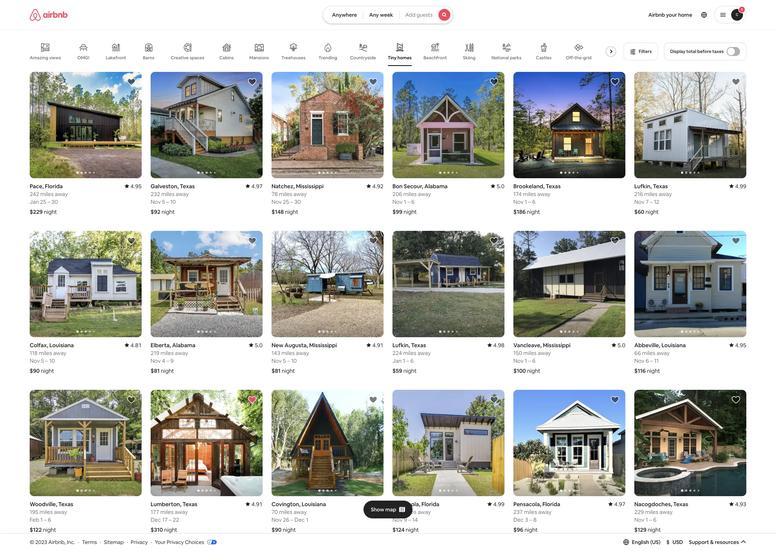 Task type: vqa. For each thing, say whether or not it's contained in the screenshot.


Task type: describe. For each thing, give the bounding box(es) containing it.
group for 174 miles away
[[514, 72, 626, 179]]

$92
[[151, 209, 160, 216]]

26
[[283, 517, 289, 524]]

group for 78 miles away
[[272, 72, 384, 179]]

beachfront
[[424, 55, 447, 61]]

airbnb your home link
[[644, 7, 697, 23]]

miles for pensacola, florida 238 miles away nov 9 – 14 $124 night
[[403, 509, 417, 516]]

70
[[272, 509, 278, 516]]

6 for woodville, texas 195 miles away feb 1 – 6 $122 night
[[48, 517, 51, 524]]

english
[[632, 540, 650, 546]]

pace, florida 242 miles away jan 25 – 30 $229 night
[[30, 183, 68, 216]]

232
[[151, 191, 160, 198]]

9 inside pensacola, florida 238 miles away nov 9 – 14 $124 night
[[404, 517, 407, 524]]

colfax, louisiana 118 miles away nov 5 – 10 $90 night
[[30, 342, 74, 375]]

night for vancleave, mississippi 150 miles away nov 1 – 6 $100 night
[[527, 368, 541, 375]]

vancleave,
[[514, 342, 542, 349]]

privacy link
[[131, 540, 148, 546]]

– inside bon secour, alabama 206 miles away nov 1 – 6 $99 night
[[408, 199, 410, 206]]

2 · from the left
[[100, 540, 101, 546]]

12
[[654, 199, 660, 206]]

$229
[[30, 209, 43, 216]]

dec inside covington, louisiana 70 miles away nov 26 – dec 1 $90 night
[[295, 517, 305, 524]]

away for woodville, texas 195 miles away feb 1 – 6 $122 night
[[54, 509, 67, 516]]

natchez, mississippi 78 miles away nov 25 – 30 $148 night
[[272, 183, 324, 216]]

home
[[679, 12, 693, 18]]

229
[[635, 509, 644, 516]]

tiny homes
[[388, 55, 412, 61]]

– for elberta, alabama 219 miles away nov 4 – 9 $81 night
[[167, 358, 169, 365]]

5.0 for vancleave, mississippi 150 miles away nov 1 – 6 $100 night
[[618, 342, 626, 349]]

– for woodville, texas 195 miles away feb 1 – 6 $122 night
[[44, 517, 47, 524]]

add to wishlist: bon secour, alabama image
[[490, 78, 499, 86]]

texas for lufkin, texas 216 miles away nov 7 – 12 $60 night
[[653, 183, 668, 190]]

nov inside bon secour, alabama 206 miles away nov 1 – 6 $99 night
[[393, 199, 403, 206]]

add to wishlist: pace, florida image
[[127, 78, 136, 86]]

5.0 out of 5 average rating image for covington, louisiana 70 miles away nov 26 – dec 1 $90 night
[[370, 501, 384, 508]]

(us)
[[651, 540, 661, 546]]

add to wishlist: natchez, mississippi image
[[369, 78, 378, 86]]

4.95 for abbeville, louisiana 66 miles away nov 6 – 11 $116 night
[[736, 342, 747, 349]]

miles for pensacola, florida 237 miles away dec 3 – 8 $96 night
[[524, 509, 537, 516]]

4.97 for pensacola, florida 237 miles away dec 3 – 8 $96 night
[[615, 501, 626, 508]]

your
[[667, 12, 678, 18]]

– inside 'new augusta, mississippi 143 miles away nov 5 – 10 $81 night'
[[287, 358, 290, 365]]

group for 242 miles away
[[30, 72, 142, 179]]

none search field containing anywhere
[[323, 6, 454, 24]]

add to wishlist: vancleave, mississippi image
[[611, 237, 620, 246]]

miles for lufkin, texas 224 miles away jan 1 – 6 $59 night
[[403, 350, 417, 357]]

jan for jan 1 – 6
[[393, 358, 402, 365]]

25 for jan
[[40, 199, 46, 206]]

louisiana for 66 miles away
[[662, 342, 686, 349]]

nov for pensacola, florida 238 miles away nov 9 – 14 $124 night
[[393, 517, 403, 524]]

lufkin, texas 224 miles away jan 1 – 6 $59 night
[[393, 342, 431, 375]]

add to wishlist: galveston, texas image
[[248, 78, 257, 86]]

away for galveston, texas 232 miles away nov 5 – 10 $92 night
[[176, 191, 189, 198]]

colfax,
[[30, 342, 48, 349]]

group for 150 miles away
[[514, 231, 626, 338]]

– for nacogdoches, texas 229 miles away nov 1 – 6 $129 night
[[650, 517, 652, 524]]

amazing
[[30, 55, 48, 61]]

miles inside bon secour, alabama 206 miles away nov 1 – 6 $99 night
[[404, 191, 417, 198]]

4
[[162, 358, 165, 365]]

4.98
[[494, 342, 505, 349]]

$122
[[30, 527, 42, 534]]

5.0 for covington, louisiana 70 miles away nov 26 – dec 1 $90 night
[[376, 501, 384, 508]]

add to wishlist: lufkin, texas image
[[732, 78, 741, 86]]

nov for nacogdoches, texas 229 miles away nov 1 – 6 $129 night
[[635, 517, 645, 524]]

away inside 'new augusta, mississippi 143 miles away nov 5 – 10 $81 night'
[[296, 350, 309, 357]]

louisiana for 70 miles away
[[302, 501, 326, 508]]

miles inside 'new augusta, mississippi 143 miles away nov 5 – 10 $81 night'
[[282, 350, 295, 357]]

1 inside bon secour, alabama 206 miles away nov 1 – 6 $99 night
[[404, 199, 406, 206]]

bon
[[393, 183, 403, 190]]

nov for brookeland, texas 174 miles away nov 1 – 6 $186 night
[[514, 199, 524, 206]]

remove from wishlist: lumberton, texas image
[[248, 396, 257, 405]]

terms
[[82, 540, 97, 546]]

taxes
[[713, 49, 724, 55]]

10 for colfax,
[[49, 358, 55, 365]]

224
[[393, 350, 402, 357]]

3 · from the left
[[127, 540, 128, 546]]

choices
[[185, 540, 204, 546]]

galveston,
[[151, 183, 179, 190]]

nov for vancleave, mississippi 150 miles away nov 1 – 6 $100 night
[[514, 358, 524, 365]]

alabama inside bon secour, alabama 206 miles away nov 1 – 6 $99 night
[[425, 183, 448, 190]]

$310
[[151, 527, 163, 534]]

filters button
[[624, 43, 658, 61]]

your privacy choices link
[[155, 540, 217, 547]]

$116
[[635, 368, 646, 375]]

night inside covington, louisiana 70 miles away nov 26 – dec 1 $90 night
[[283, 527, 296, 534]]

– for pensacola, florida 238 miles away nov 9 – 14 $124 night
[[409, 517, 411, 524]]

night inside 'new augusta, mississippi 143 miles away nov 5 – 10 $81 night'
[[282, 368, 295, 375]]

– for lumberton, texas 177 miles away dec 17 – 22 $310 night
[[169, 517, 172, 524]]

group for 216 miles away
[[635, 72, 747, 179]]

216
[[635, 191, 643, 198]]

night for lufkin, texas 224 miles away jan 1 – 6 $59 night
[[404, 368, 417, 375]]

2023
[[35, 540, 47, 546]]

away for vancleave, mississippi 150 miles away nov 1 – 6 $100 night
[[538, 350, 551, 357]]

$ usd
[[667, 540, 684, 546]]

pensacola, for 237
[[514, 501, 542, 508]]

miles for pace, florida 242 miles away jan 25 – 30 $229 night
[[40, 191, 54, 198]]

barns
[[143, 55, 155, 61]]

lumberton, texas 177 miles away dec 17 – 22 $310 night
[[151, 501, 197, 534]]

tiny
[[388, 55, 397, 61]]

238
[[393, 509, 402, 516]]

4.93 out of 5 average rating image
[[730, 501, 747, 508]]

1 inside 1 dropdown button
[[742, 7, 743, 12]]

lufkin, for 224
[[393, 342, 410, 349]]

away for pace, florida 242 miles away jan 25 – 30 $229 night
[[55, 191, 68, 198]]

augusta,
[[285, 342, 308, 349]]

texas for nacogdoches, texas 229 miles away nov 1 – 6 $129 night
[[674, 501, 689, 508]]

14
[[413, 517, 418, 524]]

miles for covington, louisiana 70 miles away nov 26 – dec 1 $90 night
[[279, 509, 293, 516]]

– for natchez, mississippi 78 miles away nov 25 – 30 $148 night
[[290, 199, 293, 206]]

bon secour, alabama 206 miles away nov 1 – 6 $99 night
[[393, 183, 448, 216]]

$99
[[393, 209, 403, 216]]

– for colfax, louisiana 118 miles away nov 5 – 10 $90 night
[[45, 358, 48, 365]]

4.99 out of 5 average rating image
[[488, 501, 505, 508]]

5 inside 'new augusta, mississippi 143 miles away nov 5 – 10 $81 night'
[[283, 358, 286, 365]]

4.97 out of 5 average rating image
[[246, 183, 263, 190]]

secour,
[[404, 183, 423, 190]]

1 · from the left
[[78, 540, 79, 546]]

4.99 out of 5 average rating image
[[730, 183, 747, 190]]

150
[[514, 350, 522, 357]]

creative
[[171, 55, 189, 61]]

alabama inside elberta, alabama 219 miles away nov 4 – 9 $81 night
[[172, 342, 196, 349]]

add to wishlist: colfax, louisiana image
[[127, 237, 136, 246]]

$81 inside elberta, alabama 219 miles away nov 4 – 9 $81 night
[[151, 368, 160, 375]]

$148
[[272, 209, 284, 216]]

$59
[[393, 368, 402, 375]]

away for lumberton, texas 177 miles away dec 17 – 22 $310 night
[[175, 509, 188, 516]]

add guests
[[406, 12, 433, 18]]

nov for lufkin, texas 216 miles away nov 7 – 12 $60 night
[[635, 199, 645, 206]]

group for 224 miles away
[[393, 231, 505, 338]]

5.0 out of 5 average rating image
[[249, 342, 263, 349]]

– for abbeville, louisiana 66 miles away nov 6 – 11 $116 night
[[651, 358, 653, 365]]

4.81 out of 5 average rating image
[[125, 342, 142, 349]]

florida for 238 miles away
[[422, 501, 440, 508]]

pensacola, for 238
[[393, 501, 421, 508]]

airbnb your home
[[649, 12, 693, 18]]

nov for galveston, texas 232 miles away nov 5 – 10 $92 night
[[151, 199, 161, 206]]

away for lufkin, texas 216 miles away nov 7 – 12 $60 night
[[659, 191, 672, 198]]

miles for woodville, texas 195 miles away feb 1 – 6 $122 night
[[40, 509, 53, 516]]

nov for elberta, alabama 219 miles away nov 4 – 9 $81 night
[[151, 358, 161, 365]]

6 inside abbeville, louisiana 66 miles away nov 6 – 11 $116 night
[[646, 358, 649, 365]]

parks
[[510, 55, 522, 61]]

privacy inside your privacy choices link
[[167, 540, 184, 546]]

1 privacy from the left
[[131, 540, 148, 546]]

abbeville,
[[635, 342, 661, 349]]

natchez,
[[272, 183, 295, 190]]

177
[[151, 509, 159, 516]]

mississippi inside 'new augusta, mississippi 143 miles away nov 5 – 10 $81 night'
[[309, 342, 337, 349]]

group for 118 miles away
[[30, 231, 142, 338]]

17
[[162, 517, 168, 524]]

miles for lufkin, texas 216 miles away nov 7 – 12 $60 night
[[645, 191, 658, 198]]

away for nacogdoches, texas 229 miles away nov 1 – 6 $129 night
[[660, 509, 673, 516]]

lufkin, for 216
[[635, 183, 652, 190]]

covington,
[[272, 501, 301, 508]]

night for nacogdoches, texas 229 miles away nov 1 – 6 $129 night
[[648, 527, 661, 534]]

4.97 out of 5 average rating image
[[609, 501, 626, 508]]

your
[[155, 540, 166, 546]]

add to wishlist: covington, louisiana image
[[369, 396, 378, 405]]

78
[[272, 191, 278, 198]]

spaces
[[190, 55, 204, 61]]

$100
[[514, 368, 526, 375]]

night for woodville, texas 195 miles away feb 1 – 6 $122 night
[[43, 527, 56, 534]]

$81 inside 'new augusta, mississippi 143 miles away nov 5 – 10 $81 night'
[[272, 368, 281, 375]]

1 inside the lufkin, texas 224 miles away jan 1 – 6 $59 night
[[403, 358, 405, 365]]

night for colfax, louisiana 118 miles away nov 5 – 10 $90 night
[[41, 368, 54, 375]]

night for lumberton, texas 177 miles away dec 17 – 22 $310 night
[[164, 527, 177, 534]]

group for 238 miles away
[[393, 390, 505, 497]]

nov for covington, louisiana 70 miles away nov 26 – dec 1 $90 night
[[272, 517, 282, 524]]

abbeville, louisiana 66 miles away nov 6 – 11 $116 night
[[635, 342, 686, 375]]

– for covington, louisiana 70 miles away nov 26 – dec 1 $90 night
[[291, 517, 293, 524]]

elberta, alabama 219 miles away nov 4 – 9 $81 night
[[151, 342, 196, 375]]

$60
[[635, 209, 645, 216]]

omg!
[[77, 55, 89, 61]]

miles for vancleave, mississippi 150 miles away nov 1 – 6 $100 night
[[524, 350, 537, 357]]

filters
[[639, 49, 652, 55]]



Task type: locate. For each thing, give the bounding box(es) containing it.
– inside pensacola, florida 238 miles away nov 9 – 14 $124 night
[[409, 517, 411, 524]]

25 up $229
[[40, 199, 46, 206]]

1 vertical spatial 4.99
[[494, 501, 505, 508]]

4.91 out of 5 average rating image
[[367, 342, 384, 349], [246, 501, 263, 508]]

miles inside abbeville, louisiana 66 miles away nov 6 – 11 $116 night
[[643, 350, 656, 357]]

night for brookeland, texas 174 miles away nov 1 – 6 $186 night
[[527, 209, 540, 216]]

group for 143 miles away
[[272, 231, 384, 338]]

creative spaces
[[171, 55, 204, 61]]

nov inside "natchez, mississippi 78 miles away nov 25 – 30 $148 night"
[[272, 199, 282, 206]]

any week button
[[363, 6, 400, 24]]

texas inside lufkin, texas 216 miles away nov 7 – 12 $60 night
[[653, 183, 668, 190]]

jan inside pace, florida 242 miles away jan 25 – 30 $229 night
[[30, 199, 39, 206]]

airbnb,
[[48, 540, 66, 546]]

9 inside elberta, alabama 219 miles away nov 4 – 9 $81 night
[[171, 358, 174, 365]]

4.95
[[131, 183, 142, 190], [736, 342, 747, 349]]

nov inside abbeville, louisiana 66 miles away nov 6 – 11 $116 night
[[635, 358, 645, 365]]

trending
[[319, 55, 337, 61]]

add to wishlist: pensacola, florida image
[[490, 396, 499, 405], [611, 396, 620, 405]]

2 25 from the left
[[283, 199, 289, 206]]

6 for brookeland, texas 174 miles away nov 1 – 6 $186 night
[[533, 199, 536, 206]]

4.91 out of 5 average rating image for new augusta, mississippi 143 miles away nov 5 – 10 $81 night
[[367, 342, 384, 349]]

6 inside nacogdoches, texas 229 miles away nov 1 – 6 $129 night
[[654, 517, 657, 524]]

night right '$99'
[[404, 209, 417, 216]]

5.0 out of 5 average rating image
[[491, 183, 505, 190], [612, 342, 626, 349], [370, 501, 384, 508]]

0 vertical spatial 5.0 out of 5 average rating image
[[491, 183, 505, 190]]

national parks
[[492, 55, 522, 61]]

away down natchez,
[[294, 191, 307, 198]]

mansions
[[250, 55, 269, 61]]

nov inside vancleave, mississippi 150 miles away nov 1 – 6 $100 night
[[514, 358, 524, 365]]

away for brookeland, texas 174 miles away nov 1 – 6 $186 night
[[538, 191, 551, 198]]

add to wishlist: abbeville, louisiana image
[[732, 237, 741, 246]]

2 30 from the left
[[294, 199, 301, 206]]

alabama
[[425, 183, 448, 190], [172, 342, 196, 349]]

– inside lufkin, texas 216 miles away nov 7 – 12 $60 night
[[650, 199, 653, 206]]

away down nacogdoches,
[[660, 509, 673, 516]]

– inside brookeland, texas 174 miles away nov 1 – 6 $186 night
[[529, 199, 531, 206]]

miles up 14
[[403, 509, 417, 516]]

add to wishlist: lufkin, texas image
[[490, 237, 499, 246]]

nov inside elberta, alabama 219 miles away nov 4 – 9 $81 night
[[151, 358, 161, 365]]

nov inside pensacola, florida 238 miles away nov 9 – 14 $124 night
[[393, 517, 403, 524]]

away right 118
[[53, 350, 66, 357]]

dec
[[151, 517, 161, 524], [295, 517, 305, 524], [514, 517, 524, 524]]

30 inside pace, florida 242 miles away jan 25 – 30 $229 night
[[51, 199, 58, 206]]

1 horizontal spatial 4.91
[[373, 342, 384, 349]]

night inside lumberton, texas 177 miles away dec 17 – 22 $310 night
[[164, 527, 177, 534]]

profile element
[[463, 0, 747, 30]]

– inside "natchez, mississippi 78 miles away nov 25 – 30 $148 night"
[[290, 199, 293, 206]]

mississippi inside "natchez, mississippi 78 miles away nov 25 – 30 $148 night"
[[296, 183, 324, 190]]

group
[[30, 37, 625, 66], [30, 72, 142, 179], [151, 72, 263, 179], [272, 72, 384, 179], [393, 72, 505, 179], [514, 72, 626, 179], [635, 72, 747, 179], [30, 231, 142, 338], [151, 231, 263, 338], [272, 231, 384, 338], [393, 231, 505, 338], [514, 231, 626, 338], [635, 231, 747, 338], [30, 390, 142, 497], [151, 390, 263, 497], [272, 390, 384, 497], [393, 390, 505, 497], [514, 390, 626, 497], [635, 390, 747, 497]]

4.97
[[252, 183, 263, 190], [615, 501, 626, 508]]

lufkin, up "216"
[[635, 183, 652, 190]]

30 for jan 25 – 30
[[51, 199, 58, 206]]

english (us)
[[632, 540, 661, 546]]

0 horizontal spatial alabama
[[172, 342, 196, 349]]

0 vertical spatial 4.97
[[252, 183, 263, 190]]

1 horizontal spatial 4.97
[[615, 501, 626, 508]]

show map
[[371, 507, 397, 514]]

miles for natchez, mississippi 78 miles away nov 25 – 30 $148 night
[[279, 191, 292, 198]]

away for lufkin, texas 224 miles away jan 1 – 6 $59 night
[[418, 350, 431, 357]]

countryside
[[350, 55, 376, 61]]

castles
[[536, 55, 552, 61]]

nov down 143
[[272, 358, 282, 365]]

miles up 3 at bottom right
[[524, 509, 537, 516]]

galveston, texas 232 miles away nov 5 – 10 $92 night
[[151, 183, 195, 216]]

group for 66 miles away
[[635, 231, 747, 338]]

1 vertical spatial 5.0 out of 5 average rating image
[[612, 342, 626, 349]]

lufkin, inside the lufkin, texas 224 miles away jan 1 – 6 $59 night
[[393, 342, 410, 349]]

add guests button
[[399, 6, 454, 24]]

2 privacy from the left
[[167, 540, 184, 546]]

night down colfax,
[[41, 368, 54, 375]]

dec for 177
[[151, 517, 161, 524]]

1 horizontal spatial 5.0 out of 5 average rating image
[[491, 183, 505, 190]]

covington, louisiana 70 miles away nov 26 – dec 1 $90 night
[[272, 501, 326, 534]]

6 for lufkin, texas 224 miles away jan 1 – 6 $59 night
[[411, 358, 414, 365]]

away up 12 at the right top of page
[[659, 191, 672, 198]]

away up 22
[[175, 509, 188, 516]]

None search field
[[323, 6, 454, 24]]

© 2023 airbnb, inc. ·
[[30, 540, 79, 546]]

night down 11
[[647, 368, 661, 375]]

lufkin,
[[635, 183, 652, 190], [393, 342, 410, 349]]

texas inside the lufkin, texas 224 miles away jan 1 – 6 $59 night
[[411, 342, 426, 349]]

0 horizontal spatial 10
[[49, 358, 55, 365]]

map
[[386, 507, 397, 514]]

2 horizontal spatial 5
[[283, 358, 286, 365]]

219
[[151, 350, 159, 357]]

jan down 224
[[393, 358, 402, 365]]

lumberton,
[[151, 501, 181, 508]]

anywhere button
[[323, 6, 364, 24]]

texas inside nacogdoches, texas 229 miles away nov 1 – 6 $129 night
[[674, 501, 689, 508]]

4.97 left nacogdoches,
[[615, 501, 626, 508]]

miles up 4 in the left of the page
[[161, 350, 174, 357]]

1 add to wishlist: pensacola, florida image from the left
[[490, 396, 499, 405]]

nov for natchez, mississippi 78 miles away nov 25 – 30 $148 night
[[272, 199, 282, 206]]

nov down 118
[[30, 358, 40, 365]]

1 vertical spatial lufkin,
[[393, 342, 410, 349]]

0 horizontal spatial jan
[[30, 199, 39, 206]]

3
[[525, 517, 528, 524]]

away for covington, louisiana 70 miles away nov 26 – dec 1 $90 night
[[294, 509, 307, 516]]

nov down 219
[[151, 358, 161, 365]]

4.99 for lufkin, texas 216 miles away nov 7 – 12 $60 night
[[736, 183, 747, 190]]

away up 11
[[657, 350, 670, 357]]

– for brookeland, texas 174 miles away nov 1 – 6 $186 night
[[529, 199, 531, 206]]

0 horizontal spatial $81
[[151, 368, 160, 375]]

miles down augusta,
[[282, 350, 295, 357]]

0 horizontal spatial 30
[[51, 199, 58, 206]]

louisiana right the covington,
[[302, 501, 326, 508]]

privacy left your at the left
[[131, 540, 148, 546]]

group for 195 miles away
[[30, 390, 142, 497]]

jan for jan 25 – 30
[[30, 199, 39, 206]]

away right 242
[[55, 191, 68, 198]]

add to wishlist: pensacola, florida image for 4.99
[[490, 396, 499, 405]]

texas for galveston, texas 232 miles away nov 5 – 10 $92 night
[[180, 183, 195, 190]]

add to wishlist: elberta, alabama image
[[248, 237, 257, 246]]

2 horizontal spatial 10
[[291, 358, 297, 365]]

louisiana for 118 miles away
[[49, 342, 74, 349]]

1 horizontal spatial 9
[[404, 517, 407, 524]]

miles for brookeland, texas 174 miles away nov 1 – 6 $186 night
[[523, 191, 536, 198]]

nov down 174 in the right top of the page
[[514, 199, 524, 206]]

2 horizontal spatial louisiana
[[662, 342, 686, 349]]

week
[[380, 12, 393, 18]]

$90
[[30, 368, 40, 375], [272, 527, 282, 534]]

nov left the "7"
[[635, 199, 645, 206]]

dec inside pensacola, florida 237 miles away dec 3 – 8 $96 night
[[514, 517, 524, 524]]

nov inside covington, louisiana 70 miles away nov 26 – dec 1 $90 night
[[272, 517, 282, 524]]

night for galveston, texas 232 miles away nov 5 – 10 $92 night
[[162, 209, 175, 216]]

support & resources button
[[689, 540, 747, 546]]

before
[[698, 49, 712, 55]]

1 horizontal spatial 30
[[294, 199, 301, 206]]

mississippi right augusta,
[[309, 342, 337, 349]]

dec right the 26
[[295, 517, 305, 524]]

237
[[514, 509, 523, 516]]

night right "$186"
[[527, 209, 540, 216]]

night inside the lufkin, texas 224 miles away jan 1 – 6 $59 night
[[404, 368, 417, 375]]

0 vertical spatial 4.99
[[736, 183, 747, 190]]

9 left 14
[[404, 517, 407, 524]]

add to wishlist: nacogdoches, texas image
[[732, 396, 741, 405]]

1 horizontal spatial add to wishlist: pensacola, florida image
[[611, 396, 620, 405]]

dec inside lumberton, texas 177 miles away dec 17 – 22 $310 night
[[151, 517, 161, 524]]

amazing views
[[30, 55, 61, 61]]

1 vertical spatial 4.97
[[615, 501, 626, 508]]

242
[[30, 191, 39, 198]]

0 horizontal spatial 5.0 out of 5 average rating image
[[370, 501, 384, 508]]

©
[[30, 540, 34, 546]]

30 inside "natchez, mississippi 78 miles away nov 25 – 30 $148 night"
[[294, 199, 301, 206]]

4.95 out of 5 average rating image
[[730, 342, 747, 349]]

miles right 224
[[403, 350, 417, 357]]

night right $59
[[404, 368, 417, 375]]

group containing amazing views
[[30, 37, 625, 66]]

6 inside brookeland, texas 174 miles away nov 1 – 6 $186 night
[[533, 199, 536, 206]]

away down brookeland,
[[538, 191, 551, 198]]

mississippi inside vancleave, mississippi 150 miles away nov 1 – 6 $100 night
[[543, 342, 571, 349]]

4.91 out of 5 average rating image for lumberton, texas 177 miles away dec 17 – 22 $310 night
[[246, 501, 263, 508]]

1 horizontal spatial 4.95
[[736, 342, 747, 349]]

group for 229 miles away
[[635, 390, 747, 497]]

0 horizontal spatial 9
[[171, 358, 174, 365]]

1 button
[[715, 6, 747, 24]]

anywhere
[[332, 12, 357, 18]]

– inside covington, louisiana 70 miles away nov 26 – dec 1 $90 night
[[291, 517, 293, 524]]

nov down 150
[[514, 358, 524, 365]]

2 dec from the left
[[295, 517, 305, 524]]

pensacola, inside pensacola, florida 237 miles away dec 3 – 8 $96 night
[[514, 501, 542, 508]]

show map button
[[364, 501, 413, 519]]

night for pensacola, florida 237 miles away dec 3 – 8 $96 night
[[525, 527, 538, 534]]

0 horizontal spatial 4.95
[[131, 183, 142, 190]]

night down the 26
[[283, 527, 296, 534]]

florida for 237 miles away
[[543, 501, 561, 508]]

homes
[[398, 55, 412, 61]]

miles down woodville,
[[40, 509, 53, 516]]

$129
[[635, 527, 647, 534]]

away right 219
[[175, 350, 188, 357]]

5
[[162, 199, 165, 206], [41, 358, 44, 365], [283, 358, 286, 365]]

miles inside "natchez, mississippi 78 miles away nov 25 – 30 $148 night"
[[279, 191, 292, 198]]

miles down nacogdoches,
[[645, 509, 659, 516]]

off-
[[566, 55, 575, 61]]

4.95 for pace, florida 242 miles away jan 25 – 30 $229 night
[[131, 183, 142, 190]]

brookeland, texas 174 miles away nov 1 – 6 $186 night
[[514, 183, 561, 216]]

add to wishlist: woodville, texas image
[[127, 396, 136, 405]]

night inside pensacola, florida 238 miles away nov 9 – 14 $124 night
[[406, 527, 419, 534]]

$186
[[514, 209, 526, 216]]

1 $81 from the left
[[151, 368, 160, 375]]

nov down 66
[[635, 358, 645, 365]]

away inside brookeland, texas 174 miles away nov 1 – 6 $186 night
[[538, 191, 551, 198]]

nov down 206
[[393, 199, 403, 206]]

10 inside 'new augusta, mississippi 143 miles away nov 5 – 10 $81 night'
[[291, 358, 297, 365]]

night down 14
[[406, 527, 419, 534]]

nov down '229'
[[635, 517, 645, 524]]

$96
[[514, 527, 524, 534]]

pensacola, up 238
[[393, 501, 421, 508]]

0 horizontal spatial lufkin,
[[393, 342, 410, 349]]

5.0 left abbeville,
[[618, 342, 626, 349]]

6 for nacogdoches, texas 229 miles away nov 1 – 6 $129 night
[[654, 517, 657, 524]]

6 inside vancleave, mississippi 150 miles away nov 1 – 6 $100 night
[[533, 358, 536, 365]]

away down the covington,
[[294, 509, 307, 516]]

away down vancleave,
[[538, 350, 551, 357]]

6 for vancleave, mississippi 150 miles away nov 1 – 6 $100 night
[[533, 358, 536, 365]]

dec for 237
[[514, 517, 524, 524]]

miles for abbeville, louisiana 66 miles away nov 6 – 11 $116 night
[[643, 350, 656, 357]]

4.91
[[373, 342, 384, 349], [252, 501, 263, 508]]

night for abbeville, louisiana 66 miles away nov 6 – 11 $116 night
[[647, 368, 661, 375]]

miles inside woodville, texas 195 miles away feb 1 – 6 $122 night
[[40, 509, 53, 516]]

add to wishlist: pensacola, florida image for 4.97
[[611, 396, 620, 405]]

1 horizontal spatial $81
[[272, 368, 281, 375]]

25 inside pace, florida 242 miles away jan 25 – 30 $229 night
[[40, 199, 46, 206]]

night
[[44, 209, 57, 216], [162, 209, 175, 216], [285, 209, 298, 216], [404, 209, 417, 216], [527, 209, 540, 216], [646, 209, 659, 216], [41, 368, 54, 375], [161, 368, 174, 375], [282, 368, 295, 375], [404, 368, 417, 375], [527, 368, 541, 375], [647, 368, 661, 375], [43, 527, 56, 534], [164, 527, 177, 534], [283, 527, 296, 534], [406, 527, 419, 534], [525, 527, 538, 534], [648, 527, 661, 534]]

group for 206 miles away
[[393, 72, 505, 179]]

night inside elberta, alabama 219 miles away nov 4 – 9 $81 night
[[161, 368, 174, 375]]

new
[[272, 342, 284, 349]]

5.0 out of 5 average rating image for vancleave, mississippi 150 miles away nov 1 – 6 $100 night
[[612, 342, 626, 349]]

texas for lumberton, texas 177 miles away dec 17 – 22 $310 night
[[183, 501, 197, 508]]

– for pensacola, florida 237 miles away dec 3 – 8 $96 night
[[530, 517, 532, 524]]

show
[[371, 507, 385, 514]]

lakefront
[[106, 55, 126, 61]]

0 horizontal spatial florida
[[45, 183, 63, 190]]

1 inside covington, louisiana 70 miles away nov 26 – dec 1 $90 night
[[306, 517, 309, 524]]

away inside pace, florida 242 miles away jan 25 – 30 $229 night
[[55, 191, 68, 198]]

10 inside galveston, texas 232 miles away nov 5 – 10 $92 night
[[170, 199, 176, 206]]

4.92 out of 5 average rating image
[[367, 183, 384, 190]]

add to wishlist: new augusta, mississippi image
[[369, 237, 378, 246]]

5.0 out of 5 average rating image left map
[[370, 501, 384, 508]]

– for galveston, texas 232 miles away nov 5 – 10 $92 night
[[166, 199, 169, 206]]

4.97 left natchez,
[[252, 183, 263, 190]]

3 dec from the left
[[514, 517, 524, 524]]

louisiana inside the colfax, louisiana 118 miles away nov 5 – 10 $90 night
[[49, 342, 74, 349]]

4.81
[[131, 342, 142, 349]]

4.99 for pensacola, florida 238 miles away nov 9 – 14 $124 night
[[494, 501, 505, 508]]

0 horizontal spatial 4.91 out of 5 average rating image
[[246, 501, 263, 508]]

night inside the colfax, louisiana 118 miles away nov 5 – 10 $90 night
[[41, 368, 54, 375]]

– for vancleave, mississippi 150 miles away nov 1 – 6 $100 night
[[529, 358, 531, 365]]

0 vertical spatial 4.91
[[373, 342, 384, 349]]

– inside elberta, alabama 219 miles away nov 4 – 9 $81 night
[[167, 358, 169, 365]]

inc.
[[67, 540, 75, 546]]

1 pensacola, from the left
[[393, 501, 421, 508]]

miles down brookeland,
[[523, 191, 536, 198]]

night inside "natchez, mississippi 78 miles away nov 25 – 30 $148 night"
[[285, 209, 298, 216]]

dec down 237
[[514, 517, 524, 524]]

the-
[[575, 55, 584, 61]]

0 vertical spatial 4.91 out of 5 average rating image
[[367, 342, 384, 349]]

&
[[711, 540, 714, 546]]

195
[[30, 509, 38, 516]]

1 horizontal spatial alabama
[[425, 183, 448, 190]]

2 vertical spatial 5.0 out of 5 average rating image
[[370, 501, 384, 508]]

1 vertical spatial 4.95
[[736, 342, 747, 349]]

group for 177 miles away
[[151, 390, 263, 497]]

away inside nacogdoches, texas 229 miles away nov 1 – 6 $129 night
[[660, 509, 673, 516]]

nov down 238
[[393, 517, 403, 524]]

national
[[492, 55, 509, 61]]

1 horizontal spatial 4.99
[[736, 183, 747, 190]]

1 inside woodville, texas 195 miles away feb 1 – 6 $122 night
[[40, 517, 43, 524]]

0 horizontal spatial $90
[[30, 368, 40, 375]]

1 vertical spatial 9
[[404, 517, 407, 524]]

10 for galveston,
[[170, 199, 176, 206]]

away up 14
[[418, 509, 431, 516]]

florida for 242 miles away
[[45, 183, 63, 190]]

views
[[49, 55, 61, 61]]

1 dec from the left
[[151, 517, 161, 524]]

miles right 242
[[40, 191, 54, 198]]

$81 down 219
[[151, 368, 160, 375]]

4.91 left the covington,
[[252, 501, 263, 508]]

1 inside vancleave, mississippi 150 miles away nov 1 – 6 $100 night
[[525, 358, 527, 365]]

add to wishlist: brookeland, texas image
[[611, 78, 620, 86]]

2 horizontal spatial 5.0 out of 5 average rating image
[[612, 342, 626, 349]]

away down augusta,
[[296, 350, 309, 357]]

away for pensacola, florida 238 miles away nov 9 – 14 $124 night
[[418, 509, 431, 516]]

·
[[78, 540, 79, 546], [100, 540, 101, 546], [127, 540, 128, 546], [151, 540, 152, 546]]

6 inside the lufkin, texas 224 miles away jan 1 – 6 $59 night
[[411, 358, 414, 365]]

miles down colfax,
[[39, 350, 52, 357]]

support & resources
[[689, 540, 739, 546]]

1 horizontal spatial 10
[[170, 199, 176, 206]]

louisiana right abbeville,
[[662, 342, 686, 349]]

2 $81 from the left
[[272, 368, 281, 375]]

0 vertical spatial alabama
[[425, 183, 448, 190]]

· right terms
[[100, 540, 101, 546]]

1 horizontal spatial louisiana
[[302, 501, 326, 508]]

4.98 out of 5 average rating image
[[488, 342, 505, 349]]

sitemap
[[104, 540, 124, 546]]

miles down the galveston,
[[161, 191, 175, 198]]

woodville,
[[30, 501, 57, 508]]

5.0
[[497, 183, 505, 190], [255, 342, 263, 349], [618, 342, 626, 349], [376, 501, 384, 508]]

0 horizontal spatial 4.91
[[252, 501, 263, 508]]

5.0 left brookeland,
[[497, 183, 505, 190]]

mississippi right vancleave,
[[543, 342, 571, 349]]

0 vertical spatial 4.95
[[131, 183, 142, 190]]

alabama right the secour,
[[425, 183, 448, 190]]

miles inside pace, florida 242 miles away jan 25 – 30 $229 night
[[40, 191, 54, 198]]

1 inside brookeland, texas 174 miles away nov 1 – 6 $186 night
[[525, 199, 527, 206]]

174
[[514, 191, 522, 198]]

4.91 left the lufkin, texas 224 miles away jan 1 – 6 $59 night
[[373, 342, 384, 349]]

nov down 78
[[272, 199, 282, 206]]

add
[[406, 12, 416, 18]]

nov inside galveston, texas 232 miles away nov 5 – 10 $92 night
[[151, 199, 161, 206]]

miles inside pensacola, florida 238 miles away nov 9 – 14 $124 night
[[403, 509, 417, 516]]

0 vertical spatial 9
[[171, 358, 174, 365]]

25 for nov
[[283, 199, 289, 206]]

away inside woodville, texas 195 miles away feb 1 – 6 $122 night
[[54, 509, 67, 516]]

vancleave, mississippi 150 miles away nov 1 – 6 $100 night
[[514, 342, 571, 375]]

airbnb
[[649, 12, 665, 18]]

miles down abbeville,
[[643, 350, 656, 357]]

1 horizontal spatial dec
[[295, 517, 305, 524]]

1 horizontal spatial pensacola,
[[514, 501, 542, 508]]

5 down the galveston,
[[162, 199, 165, 206]]

night up (us)
[[648, 527, 661, 534]]

away for elberta, alabama 219 miles away nov 4 – 9 $81 night
[[175, 350, 188, 357]]

night down 4 in the left of the page
[[161, 368, 174, 375]]

away inside the lufkin, texas 224 miles away jan 1 – 6 $59 night
[[418, 350, 431, 357]]

1 horizontal spatial jan
[[393, 358, 402, 365]]

away inside lufkin, texas 216 miles away nov 7 – 12 $60 night
[[659, 191, 672, 198]]

pensacola, up 237
[[514, 501, 542, 508]]

lufkin, up 224
[[393, 342, 410, 349]]

0 horizontal spatial privacy
[[131, 540, 148, 546]]

night inside lufkin, texas 216 miles away nov 7 – 12 $60 night
[[646, 209, 659, 216]]

0 horizontal spatial dec
[[151, 517, 161, 524]]

night right $92
[[162, 209, 175, 216]]

5 inside galveston, texas 232 miles away nov 5 – 10 $92 night
[[162, 199, 165, 206]]

miles up the "7"
[[645, 191, 658, 198]]

0 horizontal spatial add to wishlist: pensacola, florida image
[[490, 396, 499, 405]]

1 horizontal spatial 25
[[283, 199, 289, 206]]

mississippi for 78 miles away
[[296, 183, 324, 190]]

$90 inside covington, louisiana 70 miles away nov 26 – dec 1 $90 night
[[272, 527, 282, 534]]

florida inside pensacola, florida 238 miles away nov 9 – 14 $124 night
[[422, 501, 440, 508]]

0 horizontal spatial 4.99
[[494, 501, 505, 508]]

nov inside 'new augusta, mississippi 143 miles away nov 5 – 10 $81 night'
[[272, 358, 282, 365]]

night inside woodville, texas 195 miles away feb 1 – 6 $122 night
[[43, 527, 56, 534]]

privacy right your at the left
[[167, 540, 184, 546]]

1 horizontal spatial florida
[[422, 501, 440, 508]]

miles down lumberton,
[[160, 509, 174, 516]]

miles for lumberton, texas 177 miles away dec 17 – 22 $310 night
[[160, 509, 174, 516]]

5.0 left map
[[376, 501, 384, 508]]

0 horizontal spatial 5
[[41, 358, 44, 365]]

texas inside galveston, texas 232 miles away nov 5 – 10 $92 night
[[180, 183, 195, 190]]

206
[[393, 191, 402, 198]]

night for natchez, mississippi 78 miles away nov 25 – 30 $148 night
[[285, 209, 298, 216]]

1 25 from the left
[[40, 199, 46, 206]]

mississippi for 150 miles away
[[543, 342, 571, 349]]

privacy
[[131, 540, 148, 546], [167, 540, 184, 546]]

1 horizontal spatial 4.91 out of 5 average rating image
[[367, 342, 384, 349]]

5 down new at left bottom
[[283, 358, 286, 365]]

away for natchez, mississippi 78 miles away nov 25 – 30 $148 night
[[294, 191, 307, 198]]

night right $100
[[527, 368, 541, 375]]

$81 down 143
[[272, 368, 281, 375]]

texas for brookeland, texas 174 miles away nov 1 – 6 $186 night
[[546, 183, 561, 190]]

0 vertical spatial jan
[[30, 199, 39, 206]]

florida inside pace, florida 242 miles away jan 25 – 30 $229 night
[[45, 183, 63, 190]]

group for 219 miles away
[[151, 231, 263, 338]]

25 up $148
[[283, 199, 289, 206]]

away inside bon secour, alabama 206 miles away nov 1 – 6 $99 night
[[418, 191, 431, 198]]

1 vertical spatial $90
[[272, 527, 282, 534]]

· left your at the left
[[151, 540, 152, 546]]

1 vertical spatial alabama
[[172, 342, 196, 349]]

alabama right the elberta,
[[172, 342, 196, 349]]

$90 inside the colfax, louisiana 118 miles away nov 5 – 10 $90 night
[[30, 368, 40, 375]]

dec down 177 in the bottom of the page
[[151, 517, 161, 524]]

· left privacy link
[[127, 540, 128, 546]]

miles inside the colfax, louisiana 118 miles away nov 5 – 10 $90 night
[[39, 350, 52, 357]]

0 horizontal spatial 25
[[40, 199, 46, 206]]

night inside nacogdoches, texas 229 miles away nov 1 – 6 $129 night
[[648, 527, 661, 534]]

0 horizontal spatial 4.97
[[252, 183, 263, 190]]

$81
[[151, 368, 160, 375], [272, 368, 281, 375]]

miles inside pensacola, florida 237 miles away dec 3 – 8 $96 night
[[524, 509, 537, 516]]

66
[[635, 350, 641, 357]]

away right 224
[[418, 350, 431, 357]]

10 inside the colfax, louisiana 118 miles away nov 5 – 10 $90 night
[[49, 358, 55, 365]]

night right $229
[[44, 209, 57, 216]]

25
[[40, 199, 46, 206], [283, 199, 289, 206]]

away down woodville,
[[54, 509, 67, 516]]

miles down vancleave,
[[524, 350, 537, 357]]

0 vertical spatial lufkin,
[[635, 183, 652, 190]]

night for lufkin, texas 216 miles away nov 7 – 12 $60 night
[[646, 209, 659, 216]]

away inside "natchez, mississippi 78 miles away nov 25 – 30 $148 night"
[[294, 191, 307, 198]]

118
[[30, 350, 38, 357]]

1 vertical spatial 4.91 out of 5 average rating image
[[246, 501, 263, 508]]

0 vertical spatial $90
[[30, 368, 40, 375]]

night inside brookeland, texas 174 miles away nov 1 – 6 $186 night
[[527, 209, 540, 216]]

group for 232 miles away
[[151, 72, 263, 179]]

$90 down 118
[[30, 368, 40, 375]]

1 vertical spatial jan
[[393, 358, 402, 365]]

2 horizontal spatial dec
[[514, 517, 524, 524]]

any week
[[369, 12, 393, 18]]

texas for lufkin, texas 224 miles away jan 1 – 6 $59 night
[[411, 342, 426, 349]]

1 horizontal spatial $90
[[272, 527, 282, 534]]

jan down 242
[[30, 199, 39, 206]]

1 horizontal spatial privacy
[[167, 540, 184, 546]]

143
[[272, 350, 280, 357]]

nacogdoches,
[[635, 501, 673, 508]]

night inside abbeville, louisiana 66 miles away nov 6 – 11 $116 night
[[647, 368, 661, 375]]

5.0 for elberta, alabama 219 miles away nov 4 – 9 $81 night
[[255, 342, 263, 349]]

away inside lumberton, texas 177 miles away dec 17 – 22 $310 night
[[175, 509, 188, 516]]

4 · from the left
[[151, 540, 152, 546]]

– inside the colfax, louisiana 118 miles away nov 5 – 10 $90 night
[[45, 358, 48, 365]]

– inside pensacola, florida 237 miles away dec 3 – 8 $96 night
[[530, 517, 532, 524]]

2 horizontal spatial florida
[[543, 501, 561, 508]]

5 down colfax,
[[41, 358, 44, 365]]

0 horizontal spatial pensacola,
[[393, 501, 421, 508]]

texas inside lumberton, texas 177 miles away dec 17 – 22 $310 night
[[183, 501, 197, 508]]

1 30 from the left
[[51, 199, 58, 206]]

– for lufkin, texas 224 miles away jan 1 – 6 $59 night
[[407, 358, 409, 365]]

4.95 out of 5 average rating image
[[125, 183, 142, 190]]

night inside pensacola, florida 237 miles away dec 3 – 8 $96 night
[[525, 527, 538, 534]]

terms link
[[82, 540, 97, 546]]

5.0 out of 5 average rating image left brookeland,
[[491, 183, 505, 190]]

miles down the covington,
[[279, 509, 293, 516]]

louisiana inside abbeville, louisiana 66 miles away nov 6 – 11 $116 night
[[662, 342, 686, 349]]

away for pensacola, florida 237 miles away dec 3 – 8 $96 night
[[539, 509, 552, 516]]

1 vertical spatial 4.91
[[252, 501, 263, 508]]

away inside pensacola, florida 238 miles away nov 9 – 14 $124 night
[[418, 509, 431, 516]]

6 inside bon secour, alabama 206 miles away nov 1 – 6 $99 night
[[412, 199, 415, 206]]

nov inside lufkin, texas 216 miles away nov 7 – 12 $60 night
[[635, 199, 645, 206]]

group for 237 miles away
[[514, 390, 626, 497]]

1 inside nacogdoches, texas 229 miles away nov 1 – 6 $129 night
[[646, 517, 648, 524]]

5.0 out of 5 average rating image left abbeville,
[[612, 342, 626, 349]]

grid
[[584, 55, 592, 61]]

night down augusta,
[[282, 368, 295, 375]]

skiing
[[463, 55, 476, 61]]

– for lufkin, texas 216 miles away nov 7 – 12 $60 night
[[650, 199, 653, 206]]

night for elberta, alabama 219 miles away nov 4 – 9 $81 night
[[161, 368, 174, 375]]

1 horizontal spatial lufkin,
[[635, 183, 652, 190]]

night inside bon secour, alabama 206 miles away nov 1 – 6 $99 night
[[404, 209, 417, 216]]

4.99
[[736, 183, 747, 190], [494, 501, 505, 508]]

lufkin, inside lufkin, texas 216 miles away nov 7 – 12 $60 night
[[635, 183, 652, 190]]

away down the secour,
[[418, 191, 431, 198]]

texas inside brookeland, texas 174 miles away nov 1 – 6 $186 night
[[546, 183, 561, 190]]

7
[[646, 199, 649, 206]]

any
[[369, 12, 379, 18]]

4.91 for lumberton, texas 177 miles away dec 17 – 22 $310 night
[[252, 501, 263, 508]]

group for 70 miles away
[[272, 390, 384, 497]]

night down the 8
[[525, 527, 538, 534]]

2 pensacola, from the left
[[514, 501, 542, 508]]

1 horizontal spatial 5
[[162, 199, 165, 206]]

away inside covington, louisiana 70 miles away nov 26 – dec 1 $90 night
[[294, 509, 307, 516]]

away for colfax, louisiana 118 miles away nov 5 – 10 $90 night
[[53, 350, 66, 357]]

2 add to wishlist: pensacola, florida image from the left
[[611, 396, 620, 405]]

miles for galveston, texas 232 miles away nov 5 – 10 $92 night
[[161, 191, 175, 198]]

miles for colfax, louisiana 118 miles away nov 5 – 10 $90 night
[[39, 350, 52, 357]]

miles inside nacogdoches, texas 229 miles away nov 1 – 6 $129 night
[[645, 509, 659, 516]]

4.92
[[373, 183, 384, 190]]

away right 237
[[539, 509, 552, 516]]

nov down 232 at the left of page
[[151, 199, 161, 206]]

nov for colfax, louisiana 118 miles away nov 5 – 10 $90 night
[[30, 358, 40, 365]]

pensacola, florida 237 miles away dec 3 – 8 $96 night
[[514, 501, 561, 534]]

night down 22
[[164, 527, 177, 534]]

· right inc.
[[78, 540, 79, 546]]

0 horizontal spatial louisiana
[[49, 342, 74, 349]]



